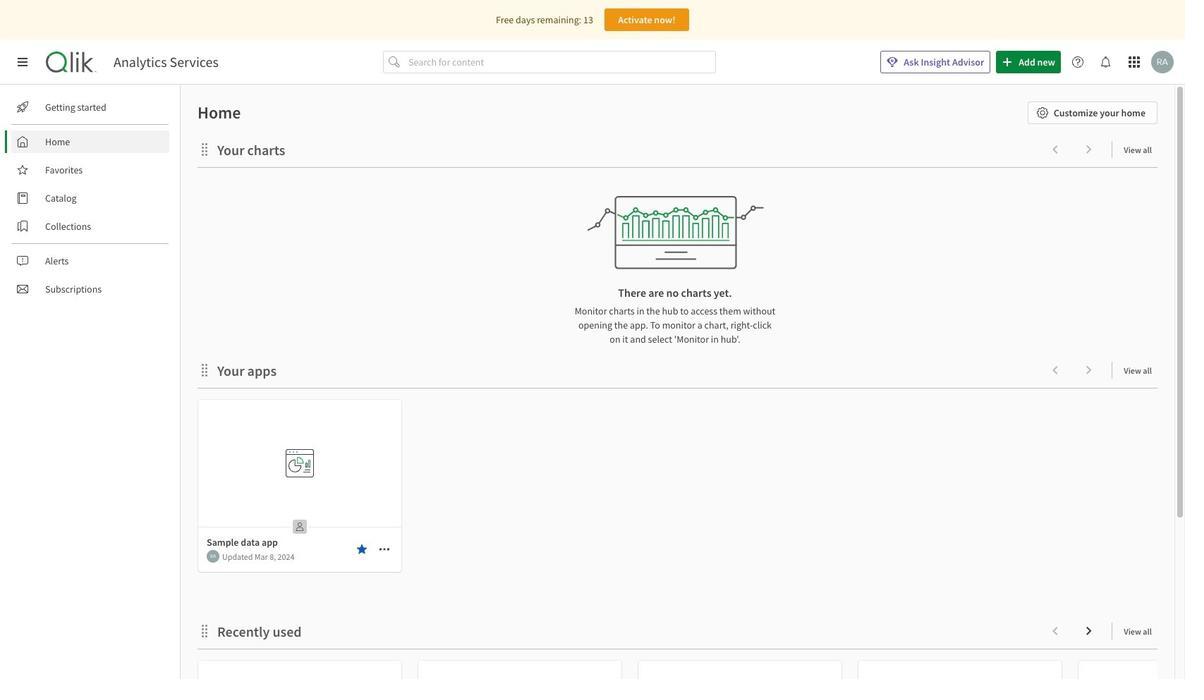 Task type: locate. For each thing, give the bounding box(es) containing it.
main content
[[175, 85, 1185, 679]]

move collection image
[[198, 142, 212, 156], [198, 624, 212, 638]]

Search for content text field
[[406, 51, 716, 73]]

move collection image
[[198, 363, 212, 377]]



Task type: describe. For each thing, give the bounding box(es) containing it.
more actions image
[[379, 544, 390, 555]]

0 vertical spatial move collection image
[[198, 142, 212, 156]]

ruby anderson element
[[207, 550, 219, 563]]

remove from favorites image
[[356, 544, 368, 555]]

1 vertical spatial move collection image
[[198, 624, 212, 638]]

close sidebar menu image
[[17, 56, 28, 68]]

ruby anderson image
[[207, 550, 219, 563]]

analytics services element
[[114, 54, 219, 71]]

navigation pane element
[[0, 90, 180, 306]]

ruby anderson image
[[1151, 51, 1174, 73]]



